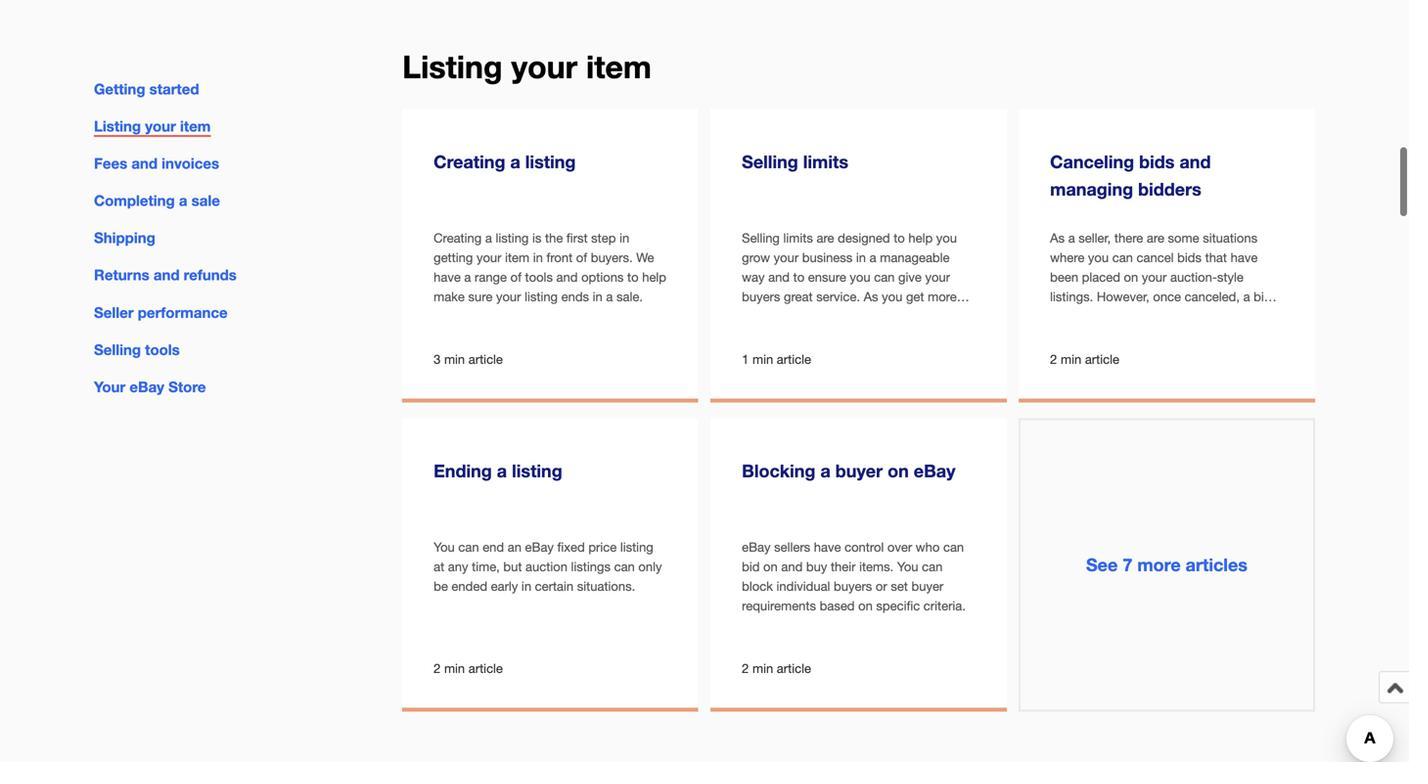 Task type: describe. For each thing, give the bounding box(es) containing it.
min for ending a listing
[[444, 661, 465, 676]]

shipping link
[[94, 229, 155, 247]]

shipping
[[94, 229, 155, 247]]

1 vertical spatial listing
[[94, 117, 141, 135]]

based
[[820, 598, 855, 614]]

we
[[636, 250, 654, 265]]

meeting
[[814, 309, 860, 324]]

canceling bids and managing bidders
[[1050, 151, 1211, 200]]

auction-
[[1170, 270, 1217, 285]]

cancel
[[1137, 250, 1174, 265]]

in right "step"
[[620, 230, 629, 246]]

can inside 'selling limits are designed to help you grow your business in a manageable way and to ensure you can give your buyers great service. as you get more comfortable meeting buyer demand, we'll increase your limit. 1 min article'
[[874, 270, 895, 285]]

2 min article for canceling bids and managing bidders
[[1050, 352, 1120, 367]]

started
[[149, 80, 199, 98]]

can up any
[[458, 540, 479, 555]]

control
[[845, 540, 884, 555]]

reinstated.
[[1100, 309, 1160, 324]]

bid inside as a seller, there are some situations where you can cancel bids that have been placed on your auction-style listings. however, once canceled, a bid can't be reinstated.
[[1254, 289, 1272, 304]]

you up service. on the right of the page
[[850, 270, 871, 285]]

seller performance
[[94, 304, 228, 321]]

listing for creating a listing
[[525, 151, 576, 172]]

ending a listing
[[434, 460, 562, 481]]

returns
[[94, 266, 149, 284]]

have inside as a seller, there are some situations where you can cancel bids that have been placed on your auction-style listings. however, once canceled, a bid can't be reinstated.
[[1231, 250, 1258, 265]]

7
[[1123, 554, 1133, 575]]

ebay right 'your'
[[130, 378, 164, 396]]

ebay up who
[[914, 460, 956, 481]]

you inside as a seller, there are some situations where you can cancel bids that have been placed on your auction-style listings. however, once canceled, a bid can't be reinstated.
[[1088, 250, 1109, 265]]

and inside the creating a listing is the first step in getting your item in front of buyers. we have a range of tools and options to help make sure your listing ends in a sale.
[[556, 270, 578, 285]]

once
[[1153, 289, 1181, 304]]

selling limits
[[742, 151, 849, 172]]

price
[[588, 540, 617, 555]]

manageable
[[880, 250, 950, 265]]

article for canceling bids and managing bidders
[[1085, 352, 1120, 367]]

time,
[[472, 559, 500, 574]]

have inside the creating a listing is the first step in getting your item in front of buyers. we have a range of tools and options to help make sure your listing ends in a sale.
[[434, 270, 461, 285]]

end
[[483, 540, 504, 555]]

auction
[[526, 559, 568, 574]]

great
[[784, 289, 813, 304]]

getting
[[94, 80, 145, 98]]

individual
[[777, 579, 830, 594]]

first
[[567, 230, 588, 246]]

grow
[[742, 250, 770, 265]]

there
[[1115, 230, 1143, 246]]

blocking a buyer on ebay
[[742, 460, 956, 481]]

demand,
[[899, 309, 949, 324]]

returns and refunds link
[[94, 266, 237, 284]]

your ebay store
[[94, 378, 206, 396]]

buyers inside ebay sellers have control over who can bid on and buy their items. you can block individual buyers or set buyer requirements based on specific criteria.
[[834, 579, 872, 594]]

on inside as a seller, there are some situations where you can cancel bids that have been placed on your auction-style listings. however, once canceled, a bid can't be reinstated.
[[1124, 270, 1138, 285]]

are inside as a seller, there are some situations where you can cancel bids that have been placed on your auction-style listings. however, once canceled, a bid can't be reinstated.
[[1147, 230, 1165, 246]]

listing for creating a listing is the first step in getting your item in front of buyers. we have a range of tools and options to help make sure your listing ends in a sale.
[[496, 230, 529, 246]]

the
[[545, 230, 563, 246]]

situations.
[[577, 579, 635, 594]]

see 7 more articles
[[1086, 554, 1248, 575]]

invoices
[[162, 155, 219, 172]]

item inside the creating a listing is the first step in getting your item in front of buyers. we have a range of tools and options to help make sure your listing ends in a sale.
[[505, 250, 530, 265]]

completing a sale
[[94, 192, 220, 210]]

and inside ebay sellers have control over who can bid on and buy their items. you can block individual buyers or set buyer requirements based on specific criteria.
[[781, 559, 803, 574]]

refunds
[[184, 266, 237, 284]]

creating a listing is the first step in getting your item in front of buyers. we have a range of tools and options to help make sure your listing ends in a sale.
[[434, 230, 667, 304]]

store
[[168, 378, 206, 396]]

style
[[1217, 270, 1244, 285]]

comfortable
[[742, 309, 810, 324]]

on up over
[[888, 460, 909, 481]]

get
[[906, 289, 924, 304]]

designed
[[838, 230, 890, 246]]

ended
[[452, 579, 487, 594]]

sellers
[[774, 540, 811, 555]]

1 vertical spatial buyer
[[836, 460, 883, 481]]

getting started link
[[94, 80, 199, 98]]

listing your item link
[[94, 117, 211, 137]]

limits for selling limits
[[803, 151, 849, 172]]

fixed
[[557, 540, 585, 555]]

be
[[434, 579, 448, 594]]

and inside canceling bids and managing bidders
[[1180, 151, 1211, 172]]

where
[[1050, 250, 1085, 265]]

we'll
[[742, 328, 768, 344]]

fees and invoices
[[94, 155, 219, 172]]

only
[[638, 559, 662, 574]]

0 horizontal spatial of
[[510, 270, 522, 285]]

creating for creating a listing
[[434, 151, 505, 172]]

your inside as a seller, there are some situations where you can cancel bids that have been placed on your auction-style listings. however, once canceled, a bid can't be reinstated.
[[1142, 270, 1167, 285]]

their
[[831, 559, 856, 574]]

listings.
[[1050, 289, 1093, 304]]

bid inside ebay sellers have control over who can bid on and buy their items. you can block individual buyers or set buyer requirements based on specific criteria.
[[742, 559, 760, 574]]

step
[[591, 230, 616, 246]]

getting started
[[94, 80, 199, 98]]

set
[[891, 579, 908, 594]]

ensure
[[808, 270, 846, 285]]

buyers.
[[591, 250, 633, 265]]

getting
[[434, 250, 473, 265]]

situations
[[1203, 230, 1258, 246]]

articles
[[1186, 554, 1248, 575]]

have inside ebay sellers have control over who can bid on and buy their items. you can block individual buyers or set buyer requirements based on specific criteria.
[[814, 540, 841, 555]]

canceling
[[1050, 151, 1134, 172]]

article for creating a listing
[[469, 352, 503, 367]]

listings
[[571, 559, 611, 574]]

on up 'block'
[[763, 559, 778, 574]]

2 min article for ending a listing
[[434, 661, 503, 676]]

2 for canceling bids and managing bidders
[[1050, 352, 1057, 367]]

sure
[[468, 289, 493, 304]]

1 horizontal spatial of
[[576, 250, 587, 265]]

as inside as a seller, there are some situations where you can cancel bids that have been placed on your auction-style listings. however, once canceled, a bid can't be reinstated.
[[1050, 230, 1065, 246]]

article for blocking a buyer on ebay
[[777, 661, 811, 676]]

min for creating a listing
[[444, 352, 465, 367]]

you up manageable
[[936, 230, 957, 246]]

listing inside you can end an ebay fixed price listing at any time, but auction listings can only be ended early in certain situations.
[[620, 540, 654, 555]]

and inside 'selling limits are designed to help you grow your business in a manageable way and to ensure you can give your buyers great service. as you get more comfortable meeting buyer demand, we'll increase your limit. 1 min article'
[[768, 270, 790, 285]]

selling tools link
[[94, 341, 180, 359]]



Task type: locate. For each thing, give the bounding box(es) containing it.
1 creating from the top
[[434, 151, 505, 172]]

and down "front" at the top of the page
[[556, 270, 578, 285]]

1 horizontal spatial are
[[1147, 230, 1165, 246]]

article right the 3
[[469, 352, 503, 367]]

listing
[[402, 48, 503, 85], [94, 117, 141, 135]]

as a seller, there are some situations where you can cancel bids that have been placed on your auction-style listings. however, once canceled, a bid can't be reinstated.
[[1050, 230, 1272, 324]]

to inside the creating a listing is the first step in getting your item in front of buyers. we have a range of tools and options to help make sure your listing ends in a sale.
[[627, 270, 639, 285]]

listing left is
[[496, 230, 529, 246]]

tools inside the creating a listing is the first step in getting your item in front of buyers. we have a range of tools and options to help make sure your listing ends in a sale.
[[525, 270, 553, 285]]

limits for selling limits are designed to help you grow your business in a manageable way and to ensure you can give your buyers great service. as you get more comfortable meeting buyer demand, we'll increase your limit. 1 min article
[[783, 230, 813, 246]]

0 vertical spatial as
[[1050, 230, 1065, 246]]

of down first
[[576, 250, 587, 265]]

1 vertical spatial you
[[897, 559, 919, 574]]

buyer inside 'selling limits are designed to help you grow your business in a manageable way and to ensure you can give your buyers great service. as you get more comfortable meeting buyer demand, we'll increase your limit. 1 min article'
[[863, 309, 895, 324]]

1 horizontal spatial you
[[897, 559, 919, 574]]

1
[[742, 352, 749, 367]]

you up at
[[434, 540, 455, 555]]

ebay
[[130, 378, 164, 396], [914, 460, 956, 481], [525, 540, 554, 555], [742, 540, 771, 555]]

any
[[448, 559, 468, 574]]

0 horizontal spatial listing
[[94, 117, 141, 135]]

help up manageable
[[909, 230, 933, 246]]

1 horizontal spatial listing your item
[[402, 48, 652, 85]]

selling for selling limits
[[742, 151, 798, 172]]

3
[[434, 352, 441, 367]]

ebay sellers have control over who can bid on and buy their items. you can block individual buyers or set buyer requirements based on specific criteria.
[[742, 540, 966, 614]]

0 horizontal spatial bid
[[742, 559, 760, 574]]

managing
[[1050, 178, 1133, 200]]

1 horizontal spatial listing
[[402, 48, 503, 85]]

0 vertical spatial item
[[586, 48, 652, 85]]

can right who
[[943, 540, 964, 555]]

1 horizontal spatial 2
[[742, 661, 749, 676]]

you inside you can end an ebay fixed price listing at any time, but auction listings can only be ended early in certain situations.
[[434, 540, 455, 555]]

buyers down their
[[834, 579, 872, 594]]

give
[[898, 270, 922, 285]]

2 horizontal spatial to
[[894, 230, 905, 246]]

and up seller performance
[[153, 266, 180, 284]]

blocking
[[742, 460, 816, 481]]

ebay inside you can end an ebay fixed price listing at any time, but auction listings can only be ended early in certain situations.
[[525, 540, 554, 555]]

have up the style
[[1231, 250, 1258, 265]]

limits up designed on the right of page
[[803, 151, 849, 172]]

1 vertical spatial buyers
[[834, 579, 872, 594]]

0 horizontal spatial to
[[627, 270, 639, 285]]

bids inside canceling bids and managing bidders
[[1139, 151, 1175, 172]]

is
[[532, 230, 542, 246]]

1 vertical spatial have
[[434, 270, 461, 285]]

0 horizontal spatial help
[[642, 270, 667, 285]]

bid right canceled,
[[1254, 289, 1272, 304]]

ebay up auction
[[525, 540, 554, 555]]

make
[[434, 289, 465, 304]]

or
[[876, 579, 887, 594]]

1 vertical spatial tools
[[145, 341, 180, 359]]

you down over
[[897, 559, 919, 574]]

performance
[[138, 304, 228, 321]]

tools
[[525, 270, 553, 285], [145, 341, 180, 359]]

2 for ending a listing
[[434, 661, 441, 676]]

limits
[[803, 151, 849, 172], [783, 230, 813, 246]]

ending
[[434, 460, 492, 481]]

block
[[742, 579, 773, 594]]

0 vertical spatial of
[[576, 250, 587, 265]]

1 vertical spatial item
[[180, 117, 211, 135]]

2 min article
[[1050, 352, 1120, 367], [434, 661, 503, 676], [742, 661, 811, 676]]

2 min article down requirements at the right
[[742, 661, 811, 676]]

in inside 'selling limits are designed to help you grow your business in a manageable way and to ensure you can give your buyers great service. as you get more comfortable meeting buyer demand, we'll increase your limit. 1 min article'
[[856, 250, 866, 265]]

2 min article down ended
[[434, 661, 503, 676]]

0 horizontal spatial 2 min article
[[434, 661, 503, 676]]

bid
[[1254, 289, 1272, 304], [742, 559, 760, 574]]

business
[[802, 250, 853, 265]]

min down requirements at the right
[[753, 661, 773, 676]]

selling for selling limits are designed to help you grow your business in a manageable way and to ensure you can give your buyers great service. as you get more comfortable meeting buyer demand, we'll increase your limit. 1 min article
[[742, 230, 780, 246]]

2 vertical spatial selling
[[94, 341, 141, 359]]

as inside 'selling limits are designed to help you grow your business in a manageable way and to ensure you can give your buyers great service. as you get more comfortable meeting buyer demand, we'll increase your limit. 1 min article'
[[864, 289, 878, 304]]

more up demand,
[[928, 289, 957, 304]]

1 horizontal spatial to
[[793, 270, 805, 285]]

have up make
[[434, 270, 461, 285]]

can
[[1112, 250, 1133, 265], [874, 270, 895, 285], [458, 540, 479, 555], [943, 540, 964, 555], [614, 559, 635, 574], [922, 559, 943, 574]]

1 horizontal spatial tools
[[525, 270, 553, 285]]

limits inside 'selling limits are designed to help you grow your business in a manageable way and to ensure you can give your buyers great service. as you get more comfortable meeting buyer demand, we'll increase your limit. 1 min article'
[[783, 230, 813, 246]]

of
[[576, 250, 587, 265], [510, 270, 522, 285]]

2 for blocking a buyer on ebay
[[742, 661, 749, 676]]

creating for creating a listing is the first step in getting your item in front of buyers. we have a range of tools and options to help make sure your listing ends in a sale.
[[434, 230, 482, 246]]

0 vertical spatial you
[[434, 540, 455, 555]]

0 vertical spatial have
[[1231, 250, 1258, 265]]

bids
[[1139, 151, 1175, 172], [1178, 250, 1202, 265]]

way
[[742, 270, 765, 285]]

bids up the auction-
[[1178, 250, 1202, 265]]

1 horizontal spatial help
[[909, 230, 933, 246]]

and right fees
[[131, 155, 158, 172]]

service.
[[816, 289, 860, 304]]

and up bidders
[[1180, 151, 1211, 172]]

article
[[469, 352, 503, 367], [777, 352, 811, 367], [1085, 352, 1120, 367], [469, 661, 503, 676], [777, 661, 811, 676]]

buyer up 'control' on the bottom of page
[[836, 460, 883, 481]]

ebay inside ebay sellers have control over who can bid on and buy their items. you can block individual buyers or set buyer requirements based on specific criteria.
[[742, 540, 771, 555]]

completing a sale link
[[94, 192, 220, 210]]

range
[[475, 270, 507, 285]]

1 vertical spatial limits
[[783, 230, 813, 246]]

requirements
[[742, 598, 816, 614]]

1 vertical spatial listing your item
[[94, 117, 211, 135]]

ebay left sellers
[[742, 540, 771, 555]]

1 horizontal spatial 2 min article
[[742, 661, 811, 676]]

see
[[1086, 554, 1118, 575]]

0 vertical spatial listing your item
[[402, 48, 652, 85]]

listing your item up the creating a listing at top left
[[402, 48, 652, 85]]

2 creating from the top
[[434, 230, 482, 246]]

1 horizontal spatial item
[[505, 250, 530, 265]]

0 vertical spatial buyers
[[742, 289, 780, 304]]

buyer up 'limit.'
[[863, 309, 895, 324]]

sale
[[192, 192, 220, 210]]

your
[[94, 378, 126, 396]]

0 vertical spatial limits
[[803, 151, 849, 172]]

are up cancel at the right
[[1147, 230, 1165, 246]]

of right range at the left of the page
[[510, 270, 522, 285]]

criteria.
[[924, 598, 966, 614]]

buyer
[[863, 309, 895, 324], [836, 460, 883, 481], [912, 579, 944, 594]]

placed
[[1082, 270, 1121, 285]]

have up buy
[[814, 540, 841, 555]]

selling tools
[[94, 341, 180, 359]]

front
[[547, 250, 573, 265]]

2 horizontal spatial 2 min article
[[1050, 352, 1120, 367]]

min down can't be
[[1061, 352, 1082, 367]]

a inside 'selling limits are designed to help you grow your business in a manageable way and to ensure you can give your buyers great service. as you get more comfortable meeting buyer demand, we'll increase your limit. 1 min article'
[[870, 250, 877, 265]]

listing up the "only"
[[620, 540, 654, 555]]

selling limits are designed to help you grow your business in a manageable way and to ensure you can give your buyers great service. as you get more comfortable meeting buyer demand, we'll increase your limit. 1 min article
[[742, 230, 957, 367]]

0 vertical spatial more
[[928, 289, 957, 304]]

0 horizontal spatial tools
[[145, 341, 180, 359]]

as up "where"
[[1050, 230, 1065, 246]]

2 vertical spatial item
[[505, 250, 530, 265]]

1 vertical spatial of
[[510, 270, 522, 285]]

2 are from the left
[[1147, 230, 1165, 246]]

help inside 'selling limits are designed to help you grow your business in a manageable way and to ensure you can give your buyers great service. as you get more comfortable meeting buyer demand, we'll increase your limit. 1 min article'
[[909, 230, 933, 246]]

on up however,
[[1124, 270, 1138, 285]]

listing your item up fees and invoices link
[[94, 117, 211, 135]]

min for blocking a buyer on ebay
[[753, 661, 773, 676]]

2 down requirements at the right
[[742, 661, 749, 676]]

article for ending a listing
[[469, 661, 503, 676]]

and right way
[[768, 270, 790, 285]]

listing left "ends"
[[525, 289, 558, 304]]

1 horizontal spatial buyers
[[834, 579, 872, 594]]

0 vertical spatial bid
[[1254, 289, 1272, 304]]

1 vertical spatial bids
[[1178, 250, 1202, 265]]

0 vertical spatial creating
[[434, 151, 505, 172]]

buyers inside 'selling limits are designed to help you grow your business in a manageable way and to ensure you can give your buyers great service. as you get more comfortable meeting buyer demand, we'll increase your limit. 1 min article'
[[742, 289, 780, 304]]

on
[[1124, 270, 1138, 285], [888, 460, 909, 481], [763, 559, 778, 574], [858, 598, 873, 614]]

0 vertical spatial selling
[[742, 151, 798, 172]]

sale.
[[617, 289, 643, 304]]

listing your item
[[402, 48, 652, 85], [94, 117, 211, 135]]

1 horizontal spatial have
[[814, 540, 841, 555]]

0 vertical spatial listing
[[402, 48, 503, 85]]

min right 1
[[753, 352, 773, 367]]

min
[[444, 352, 465, 367], [753, 352, 773, 367], [1061, 352, 1082, 367], [444, 661, 465, 676], [753, 661, 773, 676]]

2 min article down can't be
[[1050, 352, 1120, 367]]

listing up the
[[525, 151, 576, 172]]

to up great
[[793, 270, 805, 285]]

1 vertical spatial more
[[1138, 554, 1181, 575]]

0 vertical spatial buyer
[[863, 309, 895, 324]]

2 horizontal spatial item
[[586, 48, 652, 85]]

you left get
[[882, 289, 903, 304]]

have
[[1231, 250, 1258, 265], [434, 270, 461, 285], [814, 540, 841, 555]]

creating inside the creating a listing is the first step in getting your item in front of buyers. we have a range of tools and options to help make sure your listing ends in a sale.
[[434, 230, 482, 246]]

you
[[936, 230, 957, 246], [1088, 250, 1109, 265], [850, 270, 871, 285], [882, 289, 903, 304]]

2 min article for blocking a buyer on ebay
[[742, 661, 811, 676]]

2 down can't be
[[1050, 352, 1057, 367]]

0 horizontal spatial 2
[[434, 661, 441, 676]]

can left the "only"
[[614, 559, 635, 574]]

1 horizontal spatial more
[[1138, 554, 1181, 575]]

article inside 'selling limits are designed to help you grow your business in a manageable way and to ensure you can give your buyers great service. as you get more comfortable meeting buyer demand, we'll increase your limit. 1 min article'
[[777, 352, 811, 367]]

and down sellers
[[781, 559, 803, 574]]

1 horizontal spatial as
[[1050, 230, 1065, 246]]

1 vertical spatial selling
[[742, 230, 780, 246]]

1 vertical spatial creating
[[434, 230, 482, 246]]

certain
[[535, 579, 574, 594]]

1 vertical spatial help
[[642, 270, 667, 285]]

2 down be
[[434, 661, 441, 676]]

1 horizontal spatial bids
[[1178, 250, 1202, 265]]

help inside the creating a listing is the first step in getting your item in front of buyers. we have a range of tools and options to help make sure your listing ends in a sale.
[[642, 270, 667, 285]]

0 horizontal spatial more
[[928, 289, 957, 304]]

are up business
[[817, 230, 834, 246]]

in down options
[[593, 289, 603, 304]]

more inside 'selling limits are designed to help you grow your business in a manageable way and to ensure you can give your buyers great service. as you get more comfortable meeting buyer demand, we'll increase your limit. 1 min article'
[[928, 289, 957, 304]]

1 vertical spatial as
[[864, 289, 878, 304]]

help down we in the top left of the page
[[642, 270, 667, 285]]

can't be
[[1050, 309, 1096, 324]]

who
[[916, 540, 940, 555]]

article down reinstated.
[[1085, 352, 1120, 367]]

buyers down way
[[742, 289, 780, 304]]

more right 7
[[1138, 554, 1181, 575]]

0 vertical spatial bids
[[1139, 151, 1175, 172]]

can inside as a seller, there are some situations where you can cancel bids that have been placed on your auction-style listings. however, once canceled, a bid can't be reinstated.
[[1112, 250, 1133, 265]]

over
[[888, 540, 912, 555]]

0 horizontal spatial item
[[180, 117, 211, 135]]

items.
[[859, 559, 894, 574]]

some
[[1168, 230, 1199, 246]]

bids up bidders
[[1139, 151, 1175, 172]]

you inside ebay sellers have control over who can bid on and buy their items. you can block individual buyers or set buyer requirements based on specific criteria.
[[897, 559, 919, 574]]

min right the 3
[[444, 352, 465, 367]]

2 vertical spatial buyer
[[912, 579, 944, 594]]

listing for ending a listing
[[512, 460, 562, 481]]

to up sale.
[[627, 270, 639, 285]]

listing right the ending
[[512, 460, 562, 481]]

article down requirements at the right
[[777, 661, 811, 676]]

0 horizontal spatial you
[[434, 540, 455, 555]]

2 horizontal spatial 2
[[1050, 352, 1057, 367]]

in down is
[[533, 250, 543, 265]]

however,
[[1097, 289, 1150, 304]]

2 vertical spatial have
[[814, 540, 841, 555]]

canceled,
[[1185, 289, 1240, 304]]

limits up business
[[783, 230, 813, 246]]

0 horizontal spatial as
[[864, 289, 878, 304]]

2 horizontal spatial have
[[1231, 250, 1258, 265]]

article down increase
[[777, 352, 811, 367]]

1 are from the left
[[817, 230, 834, 246]]

are inside 'selling limits are designed to help you grow your business in a manageable way and to ensure you can give your buyers great service. as you get more comfortable meeting buyer demand, we'll increase your limit. 1 min article'
[[817, 230, 834, 246]]

buyer up 'criteria.'
[[912, 579, 944, 594]]

seller
[[94, 304, 134, 321]]

you can end an ebay fixed price listing at any time, but auction listings can only be ended early in certain situations.
[[434, 540, 662, 594]]

can down who
[[922, 559, 943, 574]]

0 vertical spatial tools
[[525, 270, 553, 285]]

buyer inside ebay sellers have control over who can bid on and buy their items. you can block individual buyers or set buyer requirements based on specific criteria.
[[912, 579, 944, 594]]

seller,
[[1079, 230, 1111, 246]]

tools down seller performance
[[145, 341, 180, 359]]

ends
[[561, 289, 589, 304]]

to up manageable
[[894, 230, 905, 246]]

bid up 'block'
[[742, 559, 760, 574]]

0 horizontal spatial listing your item
[[94, 117, 211, 135]]

item
[[586, 48, 652, 85], [180, 117, 211, 135], [505, 250, 530, 265]]

selling for selling tools
[[94, 341, 141, 359]]

0 horizontal spatial have
[[434, 270, 461, 285]]

creating
[[434, 151, 505, 172], [434, 230, 482, 246]]

3 min article
[[434, 352, 503, 367]]

but
[[503, 559, 522, 574]]

0 horizontal spatial are
[[817, 230, 834, 246]]

1 vertical spatial bid
[[742, 559, 760, 574]]

0 vertical spatial help
[[909, 230, 933, 246]]

can down there on the top
[[1112, 250, 1133, 265]]

bids inside as a seller, there are some situations where you can cancel bids that have been placed on your auction-style listings. however, once canceled, a bid can't be reinstated.
[[1178, 250, 1202, 265]]

your ebay store link
[[94, 378, 206, 396]]

on right based
[[858, 598, 873, 614]]

tools down "front" at the top of the page
[[525, 270, 553, 285]]

article down ended
[[469, 661, 503, 676]]

you up placed
[[1088, 250, 1109, 265]]

completing
[[94, 192, 175, 210]]

as right service. on the right of the page
[[864, 289, 878, 304]]

early in
[[491, 579, 531, 594]]

specific
[[876, 598, 920, 614]]

in down designed on the right of page
[[856, 250, 866, 265]]

min for canceling bids and managing bidders
[[1061, 352, 1082, 367]]

min inside 'selling limits are designed to help you grow your business in a manageable way and to ensure you can give your buyers great service. as you get more comfortable meeting buyer demand, we'll increase your limit. 1 min article'
[[753, 352, 773, 367]]

1 horizontal spatial bid
[[1254, 289, 1272, 304]]

buy
[[806, 559, 827, 574]]

can left give
[[874, 270, 895, 285]]

fees
[[94, 155, 127, 172]]

options
[[581, 270, 624, 285]]

are
[[817, 230, 834, 246], [1147, 230, 1165, 246]]

more
[[928, 289, 957, 304], [1138, 554, 1181, 575]]

0 horizontal spatial bids
[[1139, 151, 1175, 172]]

selling inside 'selling limits are designed to help you grow your business in a manageable way and to ensure you can give your buyers great service. as you get more comfortable meeting buyer demand, we'll increase your limit. 1 min article'
[[742, 230, 780, 246]]

0 horizontal spatial buyers
[[742, 289, 780, 304]]

min down be
[[444, 661, 465, 676]]



Task type: vqa. For each thing, say whether or not it's contained in the screenshot.
2
yes



